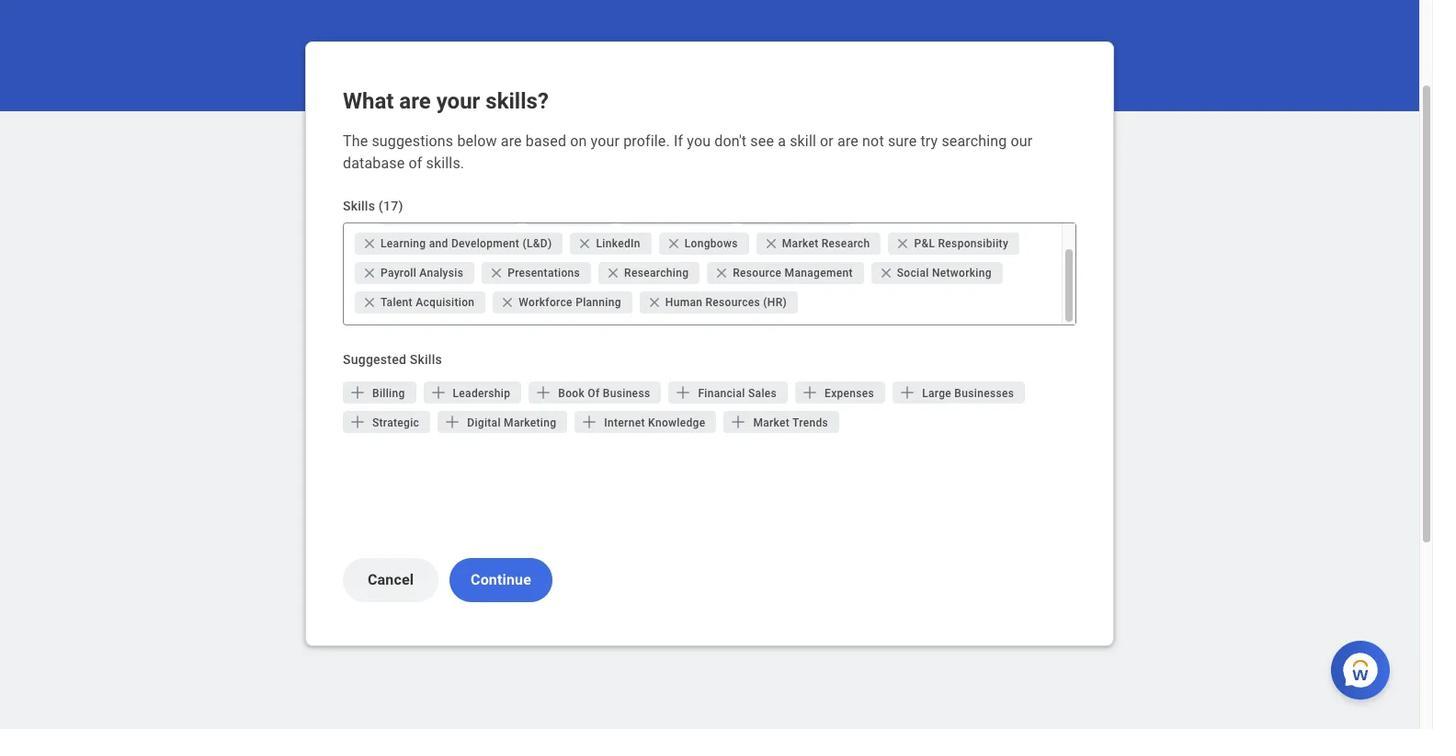 Task type: describe. For each thing, give the bounding box(es) containing it.
p&l
[[914, 237, 935, 250]]

acquisition
[[416, 296, 475, 309]]

leadership inside "button"
[[453, 387, 511, 400]]

not
[[863, 132, 884, 150]]

financial sales button
[[669, 382, 788, 404]]

expenses button
[[795, 382, 886, 404]]

don't
[[715, 132, 747, 150]]

remove image for market research button
[[764, 236, 782, 251]]

book of business
[[558, 387, 650, 400]]

your inside the suggestions below are based on your profile. if you don't see a skill or are not sure try searching our database of skills.
[[591, 132, 620, 150]]

suggestions
[[372, 132, 454, 150]]

presentations button
[[482, 262, 591, 284]]

longbows button
[[659, 233, 749, 255]]

resource
[[733, 267, 782, 280]]

book of business button
[[529, 382, 661, 404]]

longbows
[[685, 237, 738, 250]]

plus image for financial sales
[[674, 383, 693, 402]]

human
[[666, 296, 703, 309]]

human resources (hr) button
[[640, 291, 798, 314]]

the suggestions below are based on your profile. if you don't see a skill or are not sure try searching our database of skills.
[[343, 132, 1033, 172]]

researching
[[624, 267, 689, 280]]

social
[[897, 267, 929, 280]]

market research button
[[756, 233, 881, 255]]

linkedin button
[[570, 233, 652, 255]]

market for market trends
[[753, 417, 790, 429]]

strategic
[[372, 417, 419, 429]]

plus image for expenses
[[801, 383, 819, 402]]

financial
[[698, 387, 745, 400]]

remove image for the human resources (hr) button
[[647, 295, 666, 310]]

trends
[[793, 417, 828, 429]]

below
[[457, 132, 497, 150]]

workforce planning button
[[493, 291, 632, 314]]

plus image for internet knowledge
[[580, 413, 599, 431]]

billing button
[[343, 382, 416, 404]]

presentations
[[508, 267, 580, 280]]

marketing
[[504, 417, 557, 429]]

remove image inside talent acquisition button
[[362, 295, 381, 310]]

based
[[526, 132, 566, 150]]

market trends
[[753, 417, 828, 429]]

businesses
[[955, 387, 1014, 400]]

resources
[[706, 296, 760, 309]]

remove image for remove image within the learning and development (l&d) button
[[362, 236, 377, 251]]

plus image for billing
[[348, 383, 367, 402]]

development
[[451, 237, 520, 250]]

remove image inside social networking button
[[879, 266, 893, 280]]

plus image for leadership
[[429, 383, 447, 402]]

leadership inside button
[[664, 208, 721, 221]]

if
[[674, 132, 683, 150]]

resource management button
[[707, 262, 864, 284]]

large
[[922, 387, 952, 400]]

expenses
[[825, 387, 874, 400]]

internet knowledge
[[604, 417, 706, 429]]

usage
[[809, 208, 842, 221]]

remove image for remove image in the researching 'button'
[[606, 266, 621, 280]]

management
[[785, 267, 853, 280]]

internet for internet usage
[[766, 208, 806, 221]]

of
[[409, 154, 422, 172]]

billing
[[372, 387, 405, 400]]

digital
[[467, 417, 501, 429]]

0 vertical spatial skills
[[343, 199, 375, 213]]

large businesses
[[922, 387, 1014, 400]]

press left arrow to navigate selected items field
[[802, 288, 1055, 317]]

digital marketing button
[[438, 411, 568, 433]]

skills (17)
[[343, 199, 403, 213]]

planning
[[576, 296, 621, 309]]

responsibiity
[[938, 237, 1009, 250]]

strategic button
[[343, 411, 431, 433]]

research
[[822, 237, 870, 250]]

learning and development (l&d)
[[381, 237, 552, 250]]

of
[[588, 387, 600, 400]]

p&l responsibiity
[[914, 237, 1009, 250]]

social networking button
[[871, 262, 1003, 284]]

plus image for strategic
[[348, 413, 367, 431]]

remove image for linkedin button
[[578, 236, 596, 251]]

sure
[[888, 132, 917, 150]]

internet usage button
[[740, 203, 853, 225]]

suggested
[[343, 352, 406, 367]]

on
[[570, 132, 587, 150]]

sales
[[748, 387, 777, 400]]

hr leadership button
[[620, 203, 732, 225]]



Task type: vqa. For each thing, say whether or not it's contained in the screenshot.
based
yes



Task type: locate. For each thing, give the bounding box(es) containing it.
remove image inside researching 'button'
[[606, 266, 621, 280]]

remove image for remove image within the longbows button
[[666, 236, 681, 251]]

are
[[399, 88, 431, 114], [501, 132, 522, 150], [838, 132, 859, 150]]

internet
[[766, 208, 806, 221], [604, 417, 645, 429]]

1 vertical spatial internet
[[604, 417, 645, 429]]

0 horizontal spatial internet
[[604, 417, 645, 429]]

what
[[343, 88, 394, 114]]

remove image down skills (17)
[[362, 236, 381, 251]]

analysis
[[420, 267, 464, 280]]

remove image inside presentations button
[[489, 266, 504, 280]]

plus image inside financial sales button
[[674, 383, 693, 402]]

talent acquisition
[[381, 296, 475, 309]]

talent acquisition button
[[355, 291, 486, 314]]

payroll analysis
[[381, 267, 464, 280]]

plus image left large
[[898, 383, 917, 402]]

2 plus image from the left
[[674, 383, 693, 402]]

payroll
[[381, 267, 417, 280]]

2 horizontal spatial are
[[838, 132, 859, 150]]

plus image inside leadership "button"
[[429, 383, 447, 402]]

and
[[429, 237, 448, 250]]

1 horizontal spatial are
[[501, 132, 522, 150]]

0 horizontal spatial your
[[436, 88, 480, 114]]

skills.
[[426, 154, 464, 172]]

are up "suggestions"
[[399, 88, 431, 114]]

networking
[[932, 267, 992, 280]]

what are your skills?
[[343, 88, 549, 114]]

plus image inside market trends button
[[729, 413, 748, 431]]

business
[[603, 387, 650, 400]]

remove image inside payroll analysis button
[[362, 266, 381, 280]]

remove image inside linkedin button
[[578, 236, 596, 251]]

linkedin
[[596, 237, 641, 250]]

financial sales
[[698, 387, 777, 400]]

plus image
[[348, 383, 367, 402], [534, 383, 553, 402], [801, 383, 819, 402], [898, 383, 917, 402], [348, 413, 367, 431], [443, 413, 462, 431], [580, 413, 599, 431], [729, 413, 748, 431]]

remove image
[[362, 236, 377, 251], [578, 236, 596, 251], [666, 236, 681, 251], [764, 236, 782, 251], [764, 236, 779, 251], [896, 236, 914, 251], [896, 236, 911, 251], [362, 266, 377, 280], [489, 266, 508, 280], [606, 266, 621, 280], [715, 266, 733, 280], [715, 266, 729, 280], [879, 266, 897, 280], [362, 295, 377, 310], [647, 295, 666, 310], [647, 295, 662, 310]]

profile.
[[624, 132, 670, 150]]

remove image for social networking button
[[879, 266, 897, 280]]

a
[[778, 132, 786, 150]]

remove image for presentations button
[[489, 266, 508, 280]]

plus image up the knowledge
[[674, 383, 693, 402]]

(l&d)
[[523, 237, 552, 250]]

1 horizontal spatial internet
[[766, 208, 806, 221]]

plus image right billing
[[429, 383, 447, 402]]

leadership up the longbows button
[[664, 208, 721, 221]]

remove image inside social networking button
[[879, 266, 897, 280]]

remove image for remove image in the payroll analysis button
[[362, 266, 377, 280]]

hr leadership
[[645, 208, 721, 221]]

continue
[[471, 571, 531, 588]]

plus image inside book of business button
[[534, 383, 553, 402]]

plus image left digital
[[443, 413, 462, 431]]

Skills (17) field
[[802, 293, 1055, 312]]

remove image down presentations button
[[500, 295, 519, 310]]

market
[[782, 237, 819, 250], [753, 417, 790, 429]]

0 vertical spatial leadership
[[664, 208, 721, 221]]

1 horizontal spatial your
[[591, 132, 620, 150]]

you
[[687, 132, 711, 150]]

remove image inside learning and development (l&d) button
[[362, 236, 377, 251]]

plus image for digital marketing
[[443, 413, 462, 431]]

0 horizontal spatial are
[[399, 88, 431, 114]]

plus image inside expenses button
[[801, 383, 819, 402]]

learning and development (l&d) button
[[355, 233, 563, 255]]

continue button
[[450, 558, 553, 602]]

suggested skills
[[343, 352, 442, 367]]

(17)
[[379, 199, 403, 213]]

digital marketing
[[467, 417, 557, 429]]

(hr)
[[763, 296, 787, 309]]

plus image inside digital marketing button
[[443, 413, 462, 431]]

payroll analysis button
[[355, 262, 475, 284]]

knowledge
[[648, 417, 706, 429]]

plus image left billing
[[348, 383, 367, 402]]

hr
[[645, 208, 661, 221]]

remove image for resource management button
[[715, 266, 733, 280]]

searching
[[942, 132, 1007, 150]]

1 vertical spatial skills
[[410, 352, 442, 367]]

1 vertical spatial leadership
[[453, 387, 511, 400]]

see
[[751, 132, 774, 150]]

remove image inside learning and development (l&d) button
[[362, 236, 381, 251]]

plus image for book of business
[[534, 383, 553, 402]]

0 vertical spatial internet
[[766, 208, 806, 221]]

remove image inside linkedin button
[[578, 236, 593, 251]]

1 plus image from the left
[[429, 383, 447, 402]]

leadership up digital
[[453, 387, 511, 400]]

remove image down linkedin
[[606, 266, 624, 280]]

workforce planning
[[519, 296, 621, 309]]

resource management
[[733, 267, 853, 280]]

plus image inside billing button
[[348, 383, 367, 402]]

plus image down of in the left of the page
[[580, 413, 599, 431]]

book
[[558, 387, 585, 400]]

skills
[[343, 199, 375, 213], [410, 352, 442, 367]]

the
[[343, 132, 368, 150]]

are right or
[[838, 132, 859, 150]]

remove image down payroll
[[362, 295, 381, 310]]

remove image inside the longbows button
[[666, 236, 685, 251]]

remove image inside presentations button
[[489, 266, 508, 280]]

your right on
[[591, 132, 620, 150]]

remove image for remove image within talent acquisition button
[[362, 295, 377, 310]]

internet usage
[[766, 208, 842, 221]]

market down 'sales'
[[753, 417, 790, 429]]

our
[[1011, 132, 1033, 150]]

your up below
[[436, 88, 480, 114]]

market for market research
[[782, 237, 819, 250]]

1 horizontal spatial plus image
[[674, 383, 693, 402]]

0 horizontal spatial leadership
[[453, 387, 511, 400]]

plus image inside large businesses button
[[898, 383, 917, 402]]

skills right suggested
[[410, 352, 442, 367]]

large businesses button
[[893, 382, 1025, 404]]

your
[[436, 88, 480, 114], [591, 132, 620, 150]]

remove image inside the longbows button
[[666, 236, 681, 251]]

plus image up trends
[[801, 383, 819, 402]]

leadership button
[[423, 382, 522, 404]]

remove image inside researching 'button'
[[606, 266, 624, 280]]

workforce
[[519, 296, 573, 309]]

remove image for p&l responsibiity button
[[896, 236, 914, 251]]

0 horizontal spatial skills
[[343, 199, 375, 213]]

learning
[[381, 237, 426, 250]]

plus image inside strategic button
[[348, 413, 367, 431]]

plus image
[[429, 383, 447, 402], [674, 383, 693, 402]]

plus image for market trends
[[729, 413, 748, 431]]

0 horizontal spatial plus image
[[429, 383, 447, 402]]

cancel button
[[343, 558, 439, 602]]

social networking
[[897, 267, 992, 280]]

skill
[[790, 132, 816, 150]]

remove image left social
[[879, 266, 893, 280]]

0 vertical spatial your
[[436, 88, 480, 114]]

remove image
[[362, 236, 381, 251], [578, 236, 593, 251], [666, 236, 685, 251], [362, 266, 381, 280], [489, 266, 504, 280], [606, 266, 624, 280], [879, 266, 893, 280], [362, 295, 381, 310], [500, 295, 519, 310], [500, 295, 515, 310]]

try
[[921, 132, 938, 150]]

remove image left workforce
[[500, 295, 515, 310]]

leadership
[[664, 208, 721, 221], [453, 387, 511, 400]]

skills left (17)
[[343, 199, 375, 213]]

or
[[820, 132, 834, 150]]

plus image down financial sales
[[729, 413, 748, 431]]

1 vertical spatial market
[[753, 417, 790, 429]]

are right below
[[501, 132, 522, 150]]

internet left 'usage'
[[766, 208, 806, 221]]

remove image inside talent acquisition button
[[362, 295, 377, 310]]

remove image up talent
[[362, 266, 381, 280]]

market down internet usage
[[782, 237, 819, 250]]

1 horizontal spatial leadership
[[664, 208, 721, 221]]

plus image down billing button
[[348, 413, 367, 431]]

remove image down development
[[489, 266, 504, 280]]

researching button
[[599, 262, 700, 284]]

skills?
[[486, 88, 549, 114]]

1 vertical spatial your
[[591, 132, 620, 150]]

1 horizontal spatial skills
[[410, 352, 442, 367]]

human resources (hr)
[[666, 296, 787, 309]]

talent
[[381, 296, 413, 309]]

plus image inside internet knowledge button
[[580, 413, 599, 431]]

market trends button
[[724, 411, 840, 433]]

market research
[[782, 237, 870, 250]]

0 vertical spatial market
[[782, 237, 819, 250]]

internet for internet knowledge
[[604, 417, 645, 429]]

p&l responsibiity button
[[889, 233, 1020, 255]]

remove image down hr leadership button
[[666, 236, 685, 251]]

remove image left linkedin
[[578, 236, 593, 251]]

plus image for large businesses
[[898, 383, 917, 402]]

plus image left book
[[534, 383, 553, 402]]

internet down business on the left of the page
[[604, 417, 645, 429]]

remove image inside payroll analysis button
[[362, 266, 377, 280]]



